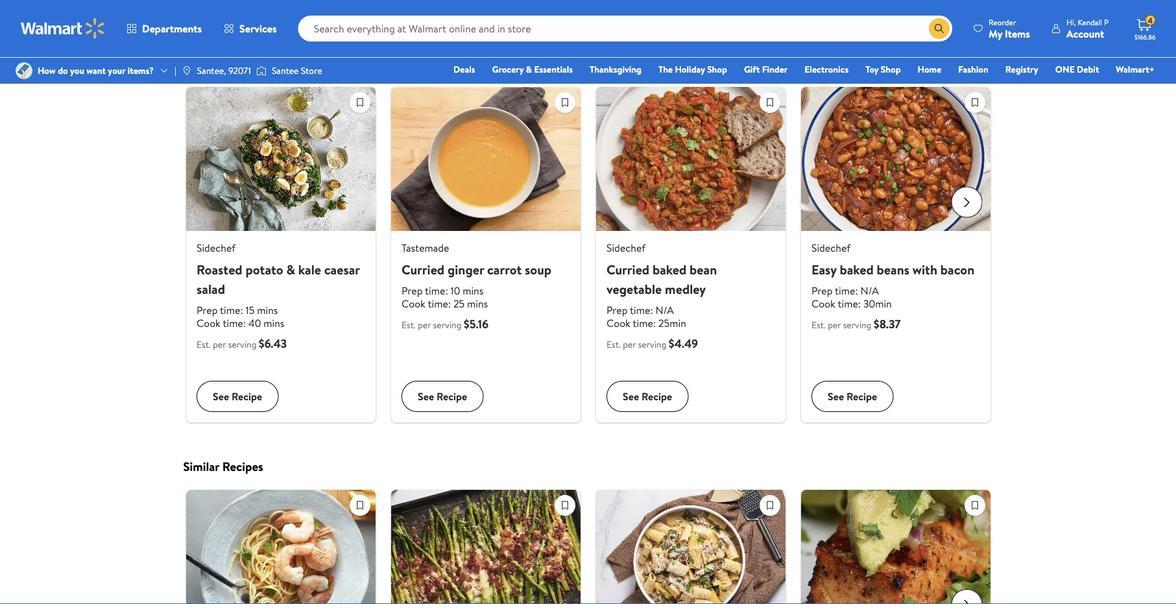 Task type: locate. For each thing, give the bounding box(es) containing it.
serving
[[433, 319, 461, 331], [843, 319, 871, 331], [228, 338, 256, 351], [638, 338, 666, 351]]

1 vertical spatial n/a
[[655, 303, 674, 317]]

recipe for easy baked beans with bacon
[[847, 389, 877, 404]]

gift finder link
[[738, 62, 794, 76]]

n/a inside prep time: n/a cook time: 25min
[[655, 303, 674, 317]]

cook
[[401, 297, 425, 311], [812, 297, 835, 311], [196, 316, 220, 330], [606, 316, 630, 330]]

est. inside est. per serving $8.37
[[812, 319, 826, 331]]

0 horizontal spatial n/a
[[655, 303, 674, 317]]

serving inside est. per serving $5.16
[[433, 319, 461, 331]]

prep for roasted potato & kale caesar salad
[[196, 303, 217, 317]]

serving for curried ginger carrot soup
[[433, 319, 461, 331]]

serving for easy baked beans with bacon
[[843, 319, 871, 331]]

electronics
[[805, 63, 849, 76]]

per inside est. per serving $5.16
[[418, 319, 431, 331]]

serving inside est. per serving $4.49
[[638, 338, 666, 351]]

cook down "salad"
[[196, 316, 220, 330]]

per down the prep time: 10 mins cook time: 25 mins
[[418, 319, 431, 331]]

3 sidechef from the left
[[812, 241, 851, 255]]

soup
[[525, 260, 551, 278]]

per inside est. per serving $8.37
[[828, 319, 841, 331]]

2 baked from the left
[[840, 260, 874, 278]]

walmart+
[[1117, 63, 1155, 76]]

prep down vegetable
[[606, 303, 628, 317]]

2 see recipe from the left
[[418, 389, 467, 404]]

walmart image
[[21, 18, 105, 39]]

sidechef up roasted
[[196, 241, 235, 255]]

1 horizontal spatial &
[[526, 63, 532, 76]]

per inside est. per serving $4.49
[[623, 338, 636, 351]]

mins right 40
[[263, 316, 284, 330]]

 image left how
[[16, 62, 32, 79]]

cook down vegetable
[[606, 316, 630, 330]]

saved image
[[350, 93, 370, 112], [965, 93, 985, 112], [350, 496, 370, 515], [760, 496, 780, 515]]

1 see recipe from the left
[[213, 389, 262, 404]]

2 recipe from the left
[[436, 389, 467, 404]]

serving inside est. per serving $8.37
[[843, 319, 871, 331]]

$166.86
[[1135, 32, 1156, 41]]

you
[[70, 64, 84, 77]]

roasted potato & kale caesar salad image
[[186, 87, 375, 231]]

0 horizontal spatial  image
[[16, 62, 32, 79]]

p
[[1105, 17, 1109, 28]]

0 vertical spatial n/a
[[861, 284, 879, 298]]

easy
[[812, 260, 837, 278]]

0 horizontal spatial sidechef
[[196, 241, 235, 255]]

est. down prep time: n/a cook time: 25min
[[606, 338, 621, 351]]

with
[[237, 55, 260, 72], [913, 260, 937, 278]]

prep inside prep time: n/a cook time: 30min
[[812, 284, 833, 298]]

curried
[[401, 260, 444, 278], [606, 260, 649, 278]]

2 horizontal spatial sidechef
[[812, 241, 851, 255]]

1 recipe from the left
[[231, 389, 262, 404]]

curried down tastemade
[[401, 260, 444, 278]]

saved image for easy baked beans with bacon image
[[965, 93, 985, 112]]

baked for easy
[[840, 260, 874, 278]]

toy shop
[[866, 63, 901, 76]]

0 horizontal spatial with
[[237, 55, 260, 72]]

time: left 10
[[425, 284, 448, 298]]

beans
[[877, 260, 910, 278]]

&
[[526, 63, 532, 76], [286, 260, 295, 278]]

3 see from the left
[[623, 389, 639, 404]]

next slide of list image
[[952, 187, 983, 218]]

baked inside the curried baked bean vegetable medley
[[653, 260, 686, 278]]

serving down 40
[[228, 338, 256, 351]]

n/a
[[861, 284, 879, 298], [655, 303, 674, 317]]

your
[[108, 64, 125, 77]]

see for curried ginger carrot soup
[[418, 389, 434, 404]]

sidechef
[[196, 241, 235, 255], [606, 241, 646, 255], [812, 241, 851, 255]]

prep time: n/a cook time: 25min
[[606, 303, 686, 330]]

gift
[[744, 63, 760, 76]]

prep inside the prep time: 10 mins cook time: 25 mins
[[401, 284, 422, 298]]

mins right 25
[[467, 297, 488, 311]]

one-pot shrimp scampi image
[[186, 490, 375, 604]]

curried baked bean vegetable medley
[[606, 260, 717, 298]]

per inside est. per serving $6.43
[[213, 338, 226, 351]]

per down prep time: n/a cook time: 30min
[[828, 319, 841, 331]]

prep time: 15 mins cook time: 40 mins
[[196, 303, 284, 330]]

time: down vegetable
[[630, 303, 653, 317]]

shop inside the holiday shop link
[[707, 63, 727, 76]]

thanksgiving link
[[584, 62, 648, 76]]

mins right 10
[[463, 284, 483, 298]]

n/a down easy baked beans with bacon
[[861, 284, 879, 298]]

per down prep time: 15 mins cook time: 40 mins
[[213, 338, 226, 351]]

registry link
[[1000, 62, 1045, 76]]

serving for curried baked bean vegetable medley
[[638, 338, 666, 351]]

serving down prep time: n/a cook time: 30min
[[843, 319, 871, 331]]

sidechef up easy
[[812, 241, 851, 255]]

prep down easy
[[812, 284, 833, 298]]

4 see from the left
[[828, 389, 844, 404]]

sidechef up vegetable
[[606, 241, 646, 255]]

1 horizontal spatial  image
[[182, 66, 192, 76]]

0 horizontal spatial shop
[[707, 63, 727, 76]]

prep time: n/a cook time: 30min
[[812, 284, 892, 311]]

est. down prep time: n/a cook time: 30min
[[812, 319, 826, 331]]

fashion link
[[953, 62, 995, 76]]

2 shop from the left
[[881, 63, 901, 76]]

serving down prep time: n/a cook time: 25min
[[638, 338, 666, 351]]

prep inside prep time: n/a cook time: 25min
[[606, 303, 628, 317]]

1 curried from the left
[[401, 260, 444, 278]]

est. for curried ginger carrot soup
[[401, 319, 416, 331]]

2 curried from the left
[[606, 260, 649, 278]]

prep down "salad"
[[196, 303, 217, 317]]

see recipe
[[213, 389, 262, 404], [418, 389, 467, 404], [623, 389, 672, 404], [828, 389, 877, 404]]

curried up vegetable
[[606, 260, 649, 278]]

1 shop from the left
[[707, 63, 727, 76]]

serving for roasted potato & kale caesar salad
[[228, 338, 256, 351]]

n/a for bean
[[655, 303, 674, 317]]

prep
[[401, 284, 422, 298], [812, 284, 833, 298], [196, 303, 217, 317], [606, 303, 628, 317]]

cook down easy
[[812, 297, 835, 311]]

curried ginger carrot soup image
[[391, 87, 581, 231]]

2 sidechef from the left
[[606, 241, 646, 255]]

0 vertical spatial &
[[526, 63, 532, 76]]

with right well
[[237, 55, 260, 72]]

how do you want your items?
[[38, 64, 154, 77]]

time: left 25
[[428, 297, 451, 311]]

baked up prep time: n/a cook time: 30min
[[840, 260, 874, 278]]

1 baked from the left
[[653, 260, 686, 278]]

the holiday shop link
[[653, 62, 733, 76]]

cook inside prep time: 15 mins cook time: 40 mins
[[196, 316, 220, 330]]

cook up est. per serving $5.16
[[401, 297, 425, 311]]

cook inside prep time: n/a cook time: 25min
[[606, 316, 630, 330]]

& right grocery
[[526, 63, 532, 76]]

registry
[[1006, 63, 1039, 76]]

est. for curried baked bean vegetable medley
[[606, 338, 621, 351]]

the
[[659, 63, 673, 76]]

 image
[[16, 62, 32, 79], [182, 66, 192, 76]]

2 see from the left
[[418, 389, 434, 404]]

tastemade
[[401, 241, 449, 255]]

with right beans
[[913, 260, 937, 278]]

1 horizontal spatial shop
[[881, 63, 901, 76]]

0 horizontal spatial &
[[286, 260, 295, 278]]

4 recipe from the left
[[847, 389, 877, 404]]

4
[[1148, 15, 1153, 26]]

 image for santee, 92071
[[182, 66, 192, 76]]

per down prep time: n/a cook time: 25min
[[623, 338, 636, 351]]

deals
[[454, 63, 475, 76]]

 image
[[256, 64, 267, 77]]

time: up est. per serving $4.49
[[633, 316, 656, 330]]

& left kale
[[286, 260, 295, 278]]

see for curried baked bean vegetable medley
[[623, 389, 639, 404]]

est. down the prep time: 10 mins cook time: 25 mins
[[401, 319, 416, 331]]

see recipe for roasted potato & kale caesar salad
[[213, 389, 262, 404]]

est. down prep time: 15 mins cook time: 40 mins
[[196, 338, 211, 351]]

baked up medley
[[653, 260, 686, 278]]

prep inside prep time: 15 mins cook time: 40 mins
[[196, 303, 217, 317]]

per for easy baked beans with bacon
[[828, 319, 841, 331]]

1 sidechef from the left
[[196, 241, 235, 255]]

time:
[[425, 284, 448, 298], [835, 284, 858, 298], [428, 297, 451, 311], [838, 297, 861, 311], [220, 303, 243, 317], [630, 303, 653, 317], [223, 316, 246, 330], [633, 316, 656, 330]]

cook inside prep time: n/a cook time: 30min
[[812, 297, 835, 311]]

1 horizontal spatial baked
[[840, 260, 874, 278]]

shop right toy
[[881, 63, 901, 76]]

shop right 'holiday'
[[707, 63, 727, 76]]

n/a down medley
[[655, 303, 674, 317]]

recipe
[[231, 389, 262, 404], [436, 389, 467, 404], [641, 389, 672, 404], [847, 389, 877, 404]]

time: left 40
[[223, 316, 246, 330]]

one
[[1056, 63, 1075, 76]]

one debit link
[[1050, 62, 1105, 76]]

0 horizontal spatial baked
[[653, 260, 686, 278]]

the holiday shop
[[659, 63, 727, 76]]

ginger
[[447, 260, 484, 278]]

n/a inside prep time: n/a cook time: 30min
[[861, 284, 879, 298]]

0 horizontal spatial curried
[[401, 260, 444, 278]]

saved image
[[555, 93, 575, 112], [760, 93, 780, 112], [555, 496, 575, 515], [965, 496, 985, 515]]

saved image for the curried ginger carrot soup image
[[555, 93, 575, 112]]

1 vertical spatial &
[[286, 260, 295, 278]]

per for curried ginger carrot soup
[[418, 319, 431, 331]]

 image right |
[[182, 66, 192, 76]]

1 horizontal spatial curried
[[606, 260, 649, 278]]

est. inside est. per serving $5.16
[[401, 319, 416, 331]]

1 horizontal spatial n/a
[[861, 284, 879, 298]]

grocery & essentials
[[492, 63, 573, 76]]

serving inside est. per serving $6.43
[[228, 338, 256, 351]]

3 see recipe from the left
[[623, 389, 672, 404]]

grilled salmon with avocado salsa image
[[801, 490, 991, 604]]

est. inside est. per serving $6.43
[[196, 338, 211, 351]]

1 horizontal spatial with
[[913, 260, 937, 278]]

est. inside est. per serving $4.49
[[606, 338, 621, 351]]

25min
[[658, 316, 686, 330]]

saved image for creamy steak pasta with button mushroom image
[[760, 496, 780, 515]]

santee,
[[197, 64, 226, 77]]

3 recipe from the left
[[641, 389, 672, 404]]

4 see recipe from the left
[[828, 389, 877, 404]]

est. per serving $8.37
[[812, 316, 901, 332]]

saved image for one-pot shrimp scampi image
[[350, 496, 370, 515]]

10
[[450, 284, 460, 298]]

kendall
[[1078, 17, 1103, 28]]

prep left 10
[[401, 284, 422, 298]]

30min
[[863, 297, 892, 311]]

mins right 15
[[257, 303, 278, 317]]

1 horizontal spatial sidechef
[[606, 241, 646, 255]]

baked
[[653, 260, 686, 278], [840, 260, 874, 278]]

1 vertical spatial with
[[913, 260, 937, 278]]

1 see from the left
[[213, 389, 229, 404]]

curried inside the curried baked bean vegetable medley
[[606, 260, 649, 278]]

$5.16
[[464, 316, 488, 332]]

serving down 25
[[433, 319, 461, 331]]

shop inside toy shop link
[[881, 63, 901, 76]]

store
[[301, 64, 322, 77]]

prep for curried ginger carrot soup
[[401, 284, 422, 298]]

vegetable
[[606, 280, 662, 298]]

toy
[[866, 63, 879, 76]]

do
[[58, 64, 68, 77]]



Task type: describe. For each thing, give the bounding box(es) containing it.
santee
[[272, 64, 299, 77]]

see recipe for easy baked beans with bacon
[[828, 389, 877, 404]]

$8.37
[[874, 316, 901, 332]]

roasted
[[196, 260, 242, 278]]

& inside roasted potato & kale caesar salad
[[286, 260, 295, 278]]

cook inside the prep time: 10 mins cook time: 25 mins
[[401, 297, 425, 311]]

saved image for roasted potato & kale caesar salad image
[[350, 93, 370, 112]]

$4.49
[[669, 336, 698, 352]]

saved image for grilled salmon with avocado salsa image
[[965, 496, 985, 515]]

walmart+ link
[[1111, 62, 1161, 76]]

toy shop link
[[860, 62, 907, 76]]

curried for curried ginger carrot soup
[[401, 260, 444, 278]]

departments
[[142, 21, 202, 36]]

roasted potato & kale caesar salad
[[196, 260, 360, 298]]

goes well with
[[183, 55, 260, 72]]

15
[[245, 303, 254, 317]]

92071
[[229, 64, 251, 77]]

gift finder
[[744, 63, 788, 76]]

goes
[[183, 55, 210, 72]]

thanksgiving
[[590, 63, 642, 76]]

saved image for cheesy baked asparagus with crispy bacon "image"
[[555, 496, 575, 515]]

prep for curried baked bean vegetable medley
[[606, 303, 628, 317]]

sidechef for curried
[[606, 241, 646, 255]]

bacon
[[941, 260, 975, 278]]

reorder my items
[[989, 17, 1031, 41]]

Search search field
[[298, 16, 953, 42]]

n/a for beans
[[861, 284, 879, 298]]

services
[[240, 21, 277, 36]]

curried baked bean vegetable medley image
[[596, 87, 786, 231]]

items
[[1005, 26, 1031, 41]]

next slide of list image
[[952, 589, 983, 604]]

sidechef for easy
[[812, 241, 851, 255]]

time: down easy
[[835, 284, 858, 298]]

finder
[[762, 63, 788, 76]]

carrot
[[487, 260, 522, 278]]

essentials
[[534, 63, 573, 76]]

reorder
[[989, 17, 1017, 28]]

electronics link
[[799, 62, 855, 76]]

sidechef for roasted
[[196, 241, 235, 255]]

curried ginger carrot soup
[[401, 260, 551, 278]]

25
[[453, 297, 465, 311]]

account
[[1067, 26, 1105, 41]]

well
[[213, 55, 234, 72]]

see for easy baked beans with bacon
[[828, 389, 844, 404]]

saved image for curried baked bean vegetable medley image
[[760, 93, 780, 112]]

services button
[[213, 13, 288, 44]]

bean
[[690, 260, 717, 278]]

est. per serving $5.16
[[401, 316, 488, 332]]

hi,
[[1067, 17, 1076, 28]]

easy baked beans with bacon
[[812, 260, 975, 278]]

hi, kendall p account
[[1067, 17, 1109, 41]]

Walmart Site-Wide search field
[[298, 16, 953, 42]]

recipe for curried baked bean vegetable medley
[[641, 389, 672, 404]]

cheesy baked asparagus with crispy bacon image
[[391, 490, 581, 604]]

see recipe for curried ginger carrot soup
[[418, 389, 467, 404]]

creamy steak pasta with button mushroom image
[[596, 490, 786, 604]]

grocery & essentials link
[[486, 62, 579, 76]]

curried for curried baked bean vegetable medley
[[606, 260, 649, 278]]

one debit
[[1056, 63, 1100, 76]]

similar recipes
[[183, 458, 263, 475]]

items?
[[128, 64, 154, 77]]

salad
[[196, 280, 225, 298]]

home link
[[912, 62, 948, 76]]

per for curried baked bean vegetable medley
[[623, 338, 636, 351]]

fashion
[[959, 63, 989, 76]]

departments button
[[116, 13, 213, 44]]

& inside grocery & essentials link
[[526, 63, 532, 76]]

my
[[989, 26, 1003, 41]]

debit
[[1077, 63, 1100, 76]]

recipes
[[222, 458, 263, 475]]

baked for curried
[[653, 260, 686, 278]]

recipe for curried ginger carrot soup
[[436, 389, 467, 404]]

est. per serving $6.43
[[196, 336, 287, 352]]

est. for easy baked beans with bacon
[[812, 319, 826, 331]]

$6.43
[[258, 336, 287, 352]]

time: left 15
[[220, 303, 243, 317]]

grocery
[[492, 63, 524, 76]]

easy baked beans with bacon image
[[801, 87, 991, 231]]

see recipe for curried baked bean vegetable medley
[[623, 389, 672, 404]]

prep for easy baked beans with bacon
[[812, 284, 833, 298]]

want
[[86, 64, 106, 77]]

holiday
[[675, 63, 705, 76]]

recipe for roasted potato & kale caesar salad
[[231, 389, 262, 404]]

caesar
[[324, 260, 360, 278]]

time: up est. per serving $8.37 on the bottom right of page
[[838, 297, 861, 311]]

kale
[[298, 260, 321, 278]]

per for roasted potato & kale caesar salad
[[213, 338, 226, 351]]

medley
[[665, 280, 706, 298]]

search icon image
[[935, 23, 945, 34]]

santee, 92071
[[197, 64, 251, 77]]

potato
[[245, 260, 283, 278]]

see for roasted potato & kale caesar salad
[[213, 389, 229, 404]]

deals link
[[448, 62, 481, 76]]

santee store
[[272, 64, 322, 77]]

similar
[[183, 458, 219, 475]]

est. per serving $4.49
[[606, 336, 698, 352]]

how
[[38, 64, 56, 77]]

0 vertical spatial with
[[237, 55, 260, 72]]

 image for how do you want your items?
[[16, 62, 32, 79]]

home
[[918, 63, 942, 76]]

|
[[175, 64, 176, 77]]

40
[[248, 316, 261, 330]]

prep time: 10 mins cook time: 25 mins
[[401, 284, 488, 311]]

est. for roasted potato & kale caesar salad
[[196, 338, 211, 351]]



Task type: vqa. For each thing, say whether or not it's contained in the screenshot.


